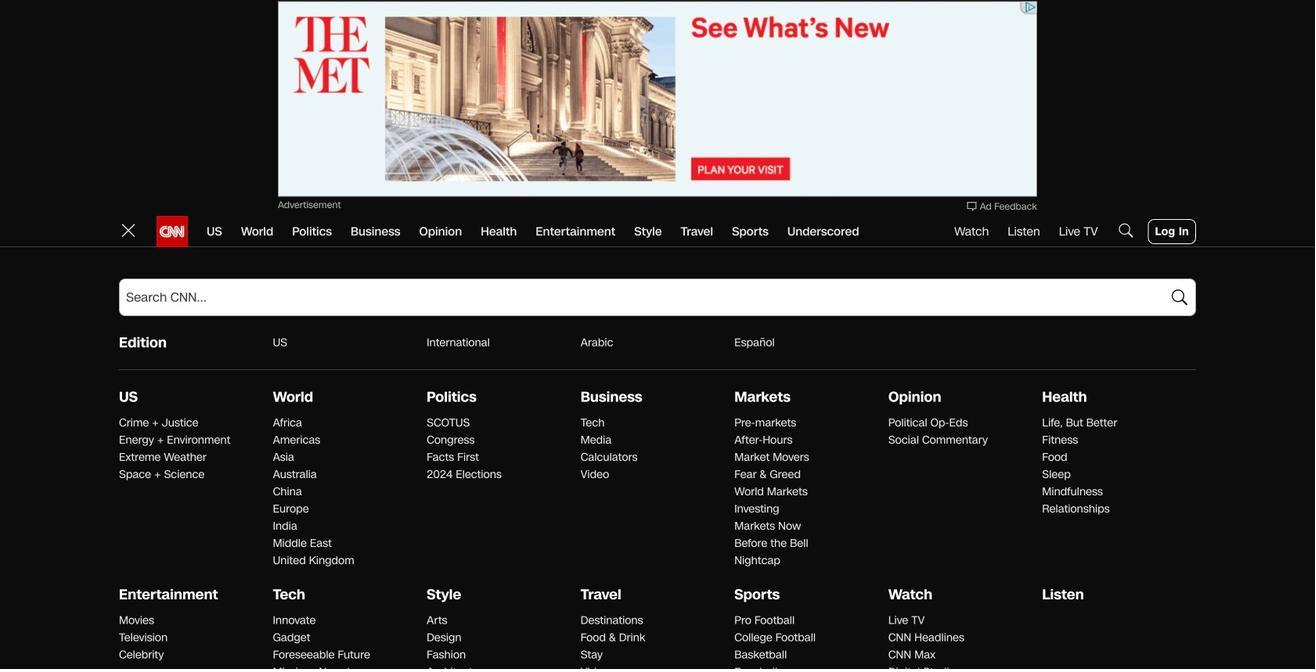 Task type: vqa. For each thing, say whether or not it's contained in the screenshot.
the apple image
no



Task type: locate. For each thing, give the bounding box(es) containing it.
gettyimages 1348113243.jpg image
[[664, 593, 921, 669]]

None search field
[[119, 279, 1196, 316]]

Search text field
[[119, 279, 1196, 316]]

palm beach, florida - march 05: republican presidential candidate, former president donald trump attends an election-night watch party at mar-a-lago on march 5, 2024 in west palm beach, florida. sixteen states held their primaries and caucuses today as part of super tuesday.  (photo by win mcnamee/getty images) image
[[664, 315, 921, 460]]



Task type: describe. For each thing, give the bounding box(es) containing it.
close menu icon image
[[119, 221, 138, 240]]

washington, dc - march 5: president joe biden speaks during a meeting with his competition council in the state dining room of the white house on march 5, 2024 in washington, dc. biden announced new economic measures during the meeting. (photo by nathan howard/getty images) image
[[119, 387, 645, 669]]

video player region
[[939, 315, 1196, 460]]

progress bar slider
[[939, 458, 1196, 460]]

advertisement element
[[278, 1, 1037, 197]]

search icon image
[[1117, 221, 1136, 240]]



